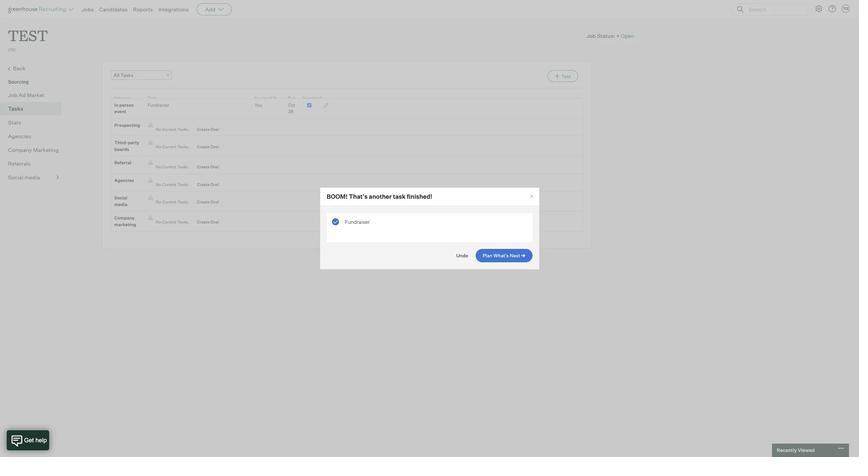 Task type: vqa. For each thing, say whether or not it's contained in the screenshot.
REPORTS
yes



Task type: describe. For each thing, give the bounding box(es) containing it.
all tasks
[[114, 72, 133, 78]]

agencies inside agencies 'link'
[[8, 133, 31, 139]]

current for third-party boards
[[162, 144, 176, 149]]

assigned
[[255, 96, 272, 101]]

undo link
[[457, 253, 468, 259]]

tasks. for prospecting
[[177, 127, 189, 132]]

candidates
[[99, 6, 128, 13]]

one! for social media
[[210, 200, 219, 205]]

➔
[[521, 253, 526, 259]]

no for third-party boards
[[156, 144, 161, 149]]

back
[[13, 65, 25, 72]]

create one! link for company marketing
[[192, 219, 219, 226]]

greenhouse recruiting image
[[8, 5, 68, 13]]

jobs
[[82, 6, 94, 13]]

candidates link
[[99, 6, 128, 13]]

no for social media
[[156, 200, 161, 205]]

what's
[[494, 253, 509, 259]]

create for prospecting
[[197, 127, 210, 132]]

tasks. for third-party boards
[[177, 144, 189, 149]]

create for agencies
[[197, 182, 210, 187]]

create for social media
[[197, 200, 210, 205]]

integrations
[[158, 6, 189, 13]]

one! for company marketing
[[210, 220, 219, 225]]

create for company marketing
[[197, 220, 210, 225]]

open
[[621, 32, 635, 39]]

referrals
[[8, 160, 31, 167]]

jobs link
[[82, 6, 94, 13]]

create one! for company marketing
[[197, 220, 219, 225]]

marketing
[[33, 146, 59, 153]]

job for job status:
[[587, 32, 596, 39]]

create one! link for prospecting
[[192, 126, 219, 133]]

current for company marketing
[[162, 220, 176, 225]]

plan what's next ➔
[[483, 253, 526, 259]]

0 vertical spatial media
[[24, 174, 40, 181]]

recently
[[777, 448, 797, 453]]

1 horizontal spatial tasks
[[121, 72, 133, 78]]

undo
[[457, 253, 468, 259]]

28
[[288, 109, 294, 114]]

0 horizontal spatial social media
[[8, 174, 40, 181]]

viewed
[[798, 448, 815, 453]]

tasks link
[[8, 105, 59, 113]]

create one! link for social media
[[192, 199, 219, 205]]

company for company marketing
[[114, 215, 135, 221]]

0 horizontal spatial social
[[8, 174, 23, 181]]

boom! that's another task finished! dialog
[[320, 187, 540, 270]]

one! for referral
[[210, 164, 219, 169]]

referral
[[114, 160, 131, 165]]

job ad market
[[8, 92, 45, 98]]

td button
[[841, 3, 852, 14]]

create for referral
[[197, 164, 210, 169]]

category
[[114, 96, 131, 101]]

plan what's next ➔ button
[[476, 249, 533, 263]]

in person event
[[114, 102, 134, 114]]

market
[[27, 92, 45, 98]]

no current tasks. for prospecting
[[153, 127, 192, 132]]

no current tasks. for social media
[[153, 200, 192, 205]]

td
[[843, 6, 849, 11]]

current for referral
[[162, 164, 176, 169]]

agencies link
[[8, 132, 59, 140]]

no for agencies
[[156, 182, 161, 187]]

current for agencies
[[162, 182, 176, 187]]

oct 28
[[288, 102, 296, 114]]

prospecting
[[114, 122, 140, 128]]

test (19)
[[8, 25, 48, 53]]

integrations link
[[158, 6, 189, 13]]

reports link
[[133, 6, 153, 13]]

job for job ad market
[[8, 92, 17, 98]]

add button
[[197, 3, 232, 15]]

status:
[[597, 32, 615, 39]]

create one! for agencies
[[197, 182, 219, 187]]



Task type: locate. For each thing, give the bounding box(es) containing it.
fundraiser inside boom! that's another task finished! dialog
[[345, 219, 370, 225]]

1 vertical spatial social media
[[114, 195, 127, 207]]

1 vertical spatial company
[[114, 215, 135, 221]]

2 one! from the top
[[210, 144, 219, 149]]

job left ad
[[8, 92, 17, 98]]

stats link
[[8, 118, 59, 126]]

tasks up stats
[[8, 105, 23, 112]]

no for prospecting
[[156, 127, 161, 132]]

0 vertical spatial social
[[8, 174, 23, 181]]

task for task
[[148, 96, 156, 101]]

agencies down stats
[[8, 133, 31, 139]]

3 create from the top
[[197, 164, 210, 169]]

social down referrals
[[8, 174, 23, 181]]

recently viewed
[[777, 448, 815, 453]]

boards
[[114, 147, 129, 152]]

complete?
[[302, 96, 322, 101]]

no current tasks. for third-party boards
[[153, 144, 192, 149]]

2 tasks. from the top
[[177, 144, 189, 149]]

social
[[8, 174, 23, 181], [114, 195, 127, 201]]

5 create from the top
[[197, 200, 210, 205]]

fundraiser right "person"
[[148, 102, 169, 108]]

media up the "company marketing"
[[114, 202, 127, 207]]

5 no current tasks. from the top
[[153, 200, 192, 205]]

create
[[197, 127, 210, 132], [197, 144, 210, 149], [197, 164, 210, 169], [197, 182, 210, 187], [197, 200, 210, 205], [197, 220, 210, 225]]

4 create one! link from the top
[[192, 181, 219, 188]]

in
[[114, 102, 118, 108]]

2 no current tasks. from the top
[[153, 144, 192, 149]]

1 vertical spatial agencies
[[114, 178, 134, 183]]

0 vertical spatial agencies
[[8, 133, 31, 139]]

1 vertical spatial fundraiser
[[345, 219, 370, 225]]

no current tasks. for company marketing
[[153, 220, 192, 225]]

to
[[273, 96, 277, 101]]

1 tasks. from the top
[[177, 127, 189, 132]]

5 one! from the top
[[210, 200, 219, 205]]

tasks. for referral
[[177, 164, 189, 169]]

another
[[369, 193, 392, 200]]

reports
[[133, 6, 153, 13]]

1 create from the top
[[197, 127, 210, 132]]

2 create one! from the top
[[197, 144, 219, 149]]

oct
[[288, 102, 296, 108]]

1 create one! from the top
[[197, 127, 219, 132]]

fundraiser
[[148, 102, 169, 108], [345, 219, 370, 225]]

ad
[[19, 92, 26, 98]]

create one! link for agencies
[[192, 181, 219, 188]]

5 create one! from the top
[[197, 200, 219, 205]]

that's
[[349, 193, 368, 200]]

0 vertical spatial fundraiser
[[148, 102, 169, 108]]

None checkbox
[[307, 103, 312, 107]]

current for prospecting
[[162, 127, 176, 132]]

company
[[8, 146, 32, 153], [114, 215, 135, 221]]

create one! for social media
[[197, 200, 219, 205]]

task
[[393, 193, 406, 200]]

1 horizontal spatial task
[[562, 74, 571, 79]]

Search text field
[[747, 5, 802, 14]]

3 one! from the top
[[210, 164, 219, 169]]

4 one! from the top
[[210, 182, 219, 187]]

social media link
[[8, 173, 59, 181]]

due
[[288, 96, 296, 101]]

person
[[119, 102, 134, 108]]

assigned to
[[255, 96, 277, 101]]

1 horizontal spatial fundraiser
[[345, 219, 370, 225]]

1 horizontal spatial social media
[[114, 195, 127, 207]]

create one! for prospecting
[[197, 127, 219, 132]]

1 current from the top
[[162, 127, 176, 132]]

4 create one! from the top
[[197, 182, 219, 187]]

0 horizontal spatial job
[[8, 92, 17, 98]]

1 vertical spatial task
[[148, 96, 156, 101]]

no current tasks.
[[153, 127, 192, 132], [153, 144, 192, 149], [153, 164, 192, 169], [153, 182, 192, 187], [153, 200, 192, 205], [153, 220, 192, 225]]

1 horizontal spatial company
[[114, 215, 135, 221]]

3 no current tasks. from the top
[[153, 164, 192, 169]]

1 no current tasks. from the top
[[153, 127, 192, 132]]

3 no from the top
[[156, 164, 161, 169]]

1 vertical spatial social
[[114, 195, 127, 201]]

create for third-party boards
[[197, 144, 210, 149]]

plan
[[483, 253, 493, 259]]

1 horizontal spatial job
[[587, 32, 596, 39]]

create one! for referral
[[197, 164, 219, 169]]

tasks.
[[177, 127, 189, 132], [177, 144, 189, 149], [177, 164, 189, 169], [177, 182, 189, 187], [177, 200, 189, 205], [177, 220, 189, 225]]

create one! for third-party boards
[[197, 144, 219, 149]]

(19)
[[8, 47, 16, 53]]

2 current from the top
[[162, 144, 176, 149]]

marketing
[[114, 222, 136, 227]]

td button
[[842, 5, 850, 13]]

4 no from the top
[[156, 182, 161, 187]]

0 horizontal spatial tasks
[[8, 105, 23, 112]]

create one! link
[[192, 126, 219, 133], [192, 144, 219, 150], [192, 164, 219, 170], [192, 181, 219, 188], [192, 199, 219, 205], [192, 219, 219, 226]]

tasks
[[121, 72, 133, 78], [8, 105, 23, 112]]

0 vertical spatial tasks
[[121, 72, 133, 78]]

3 tasks. from the top
[[177, 164, 189, 169]]

one! for prospecting
[[210, 127, 219, 132]]

no current tasks. for agencies
[[153, 182, 192, 187]]

3 create one! from the top
[[197, 164, 219, 169]]

agencies down referral
[[114, 178, 134, 183]]

3 create one! link from the top
[[192, 164, 219, 170]]

current
[[162, 127, 176, 132], [162, 144, 176, 149], [162, 164, 176, 169], [162, 182, 176, 187], [162, 200, 176, 205], [162, 220, 176, 225]]

one!
[[210, 127, 219, 132], [210, 144, 219, 149], [210, 164, 219, 169], [210, 182, 219, 187], [210, 200, 219, 205], [210, 220, 219, 225]]

tasks. for agencies
[[177, 182, 189, 187]]

1 no from the top
[[156, 127, 161, 132]]

4 current from the top
[[162, 182, 176, 187]]

0 horizontal spatial task
[[148, 96, 156, 101]]

company marketing
[[114, 215, 136, 227]]

close image
[[529, 194, 534, 199]]

0 vertical spatial social media
[[8, 174, 40, 181]]

social media
[[8, 174, 40, 181], [114, 195, 127, 207]]

0 horizontal spatial company
[[8, 146, 32, 153]]

event
[[114, 109, 126, 114]]

job ad market link
[[8, 91, 59, 99]]

test link
[[8, 19, 48, 47]]

5 no from the top
[[156, 200, 161, 205]]

5 tasks. from the top
[[177, 200, 189, 205]]

tasks. for social media
[[177, 200, 189, 205]]

0 horizontal spatial fundraiser
[[148, 102, 169, 108]]

2 create one! link from the top
[[192, 144, 219, 150]]

task
[[562, 74, 571, 79], [148, 96, 156, 101]]

6 no from the top
[[156, 220, 161, 225]]

social inside social media
[[114, 195, 127, 201]]

third-
[[114, 140, 128, 145]]

one! for agencies
[[210, 182, 219, 187]]

add
[[205, 6, 216, 13]]

boom! that's another task finished!
[[327, 193, 433, 200]]

1 horizontal spatial social
[[114, 195, 127, 201]]

1 horizontal spatial media
[[114, 202, 127, 207]]

3 current from the top
[[162, 164, 176, 169]]

0 horizontal spatial agencies
[[8, 133, 31, 139]]

0 horizontal spatial media
[[24, 174, 40, 181]]

6 current from the top
[[162, 220, 176, 225]]

6 create one! link from the top
[[192, 219, 219, 226]]

tasks. for company marketing
[[177, 220, 189, 225]]

stats
[[8, 119, 21, 126]]

finished!
[[407, 193, 433, 200]]

1 vertical spatial job
[[8, 92, 17, 98]]

fundraiser down that's
[[345, 219, 370, 225]]

6 tasks. from the top
[[177, 220, 189, 225]]

company up 'marketing'
[[114, 215, 135, 221]]

social up the "company marketing"
[[114, 195, 127, 201]]

6 create from the top
[[197, 220, 210, 225]]

0 vertical spatial task
[[562, 74, 571, 79]]

create one! link for third-party boards
[[192, 144, 219, 150]]

5 current from the top
[[162, 200, 176, 205]]

no
[[156, 127, 161, 132], [156, 144, 161, 149], [156, 164, 161, 169], [156, 182, 161, 187], [156, 200, 161, 205], [156, 220, 161, 225]]

company inside the "company marketing"
[[114, 215, 135, 221]]

referrals link
[[8, 160, 59, 168]]

social media down referrals
[[8, 174, 40, 181]]

back link
[[8, 64, 59, 73]]

boom!
[[327, 193, 348, 200]]

no for company marketing
[[156, 220, 161, 225]]

test
[[8, 25, 48, 45]]

no for referral
[[156, 164, 161, 169]]

no current tasks. for referral
[[153, 164, 192, 169]]

one! for third-party boards
[[210, 144, 219, 149]]

4 tasks. from the top
[[177, 182, 189, 187]]

6 no current tasks. from the top
[[153, 220, 192, 225]]

1 vertical spatial media
[[114, 202, 127, 207]]

sourcing
[[8, 79, 29, 85]]

job
[[587, 32, 596, 39], [8, 92, 17, 98]]

5 create one! link from the top
[[192, 199, 219, 205]]

media
[[24, 174, 40, 181], [114, 202, 127, 207]]

1 vertical spatial tasks
[[8, 105, 23, 112]]

third-party boards
[[114, 140, 139, 152]]

party
[[128, 140, 139, 145]]

job left the status:
[[587, 32, 596, 39]]

1 horizontal spatial agencies
[[114, 178, 134, 183]]

all
[[114, 72, 120, 78]]

agencies
[[8, 133, 31, 139], [114, 178, 134, 183]]

create one!
[[197, 127, 219, 132], [197, 144, 219, 149], [197, 164, 219, 169], [197, 182, 219, 187], [197, 200, 219, 205], [197, 220, 219, 225]]

create one! link for referral
[[192, 164, 219, 170]]

1 one! from the top
[[210, 127, 219, 132]]

company marketing
[[8, 146, 59, 153]]

media down referrals "link"
[[24, 174, 40, 181]]

current for social media
[[162, 200, 176, 205]]

6 create one! from the top
[[197, 220, 219, 225]]

configure image
[[815, 5, 823, 13]]

company inside 'link'
[[8, 146, 32, 153]]

next
[[510, 253, 520, 259]]

company marketing link
[[8, 146, 59, 154]]

social media up the "company marketing"
[[114, 195, 127, 207]]

6 one! from the top
[[210, 220, 219, 225]]

you
[[255, 102, 262, 108]]

4 create from the top
[[197, 182, 210, 187]]

0 vertical spatial company
[[8, 146, 32, 153]]

2 create from the top
[[197, 144, 210, 149]]

tasks right the "all"
[[121, 72, 133, 78]]

2 no from the top
[[156, 144, 161, 149]]

task for sourcing
[[562, 74, 571, 79]]

1 create one! link from the top
[[192, 126, 219, 133]]

4 no current tasks. from the top
[[153, 182, 192, 187]]

all tasks link
[[111, 70, 172, 80]]

job status:
[[587, 32, 615, 39]]

company up referrals
[[8, 146, 32, 153]]

company for company marketing
[[8, 146, 32, 153]]

0 vertical spatial job
[[587, 32, 596, 39]]



